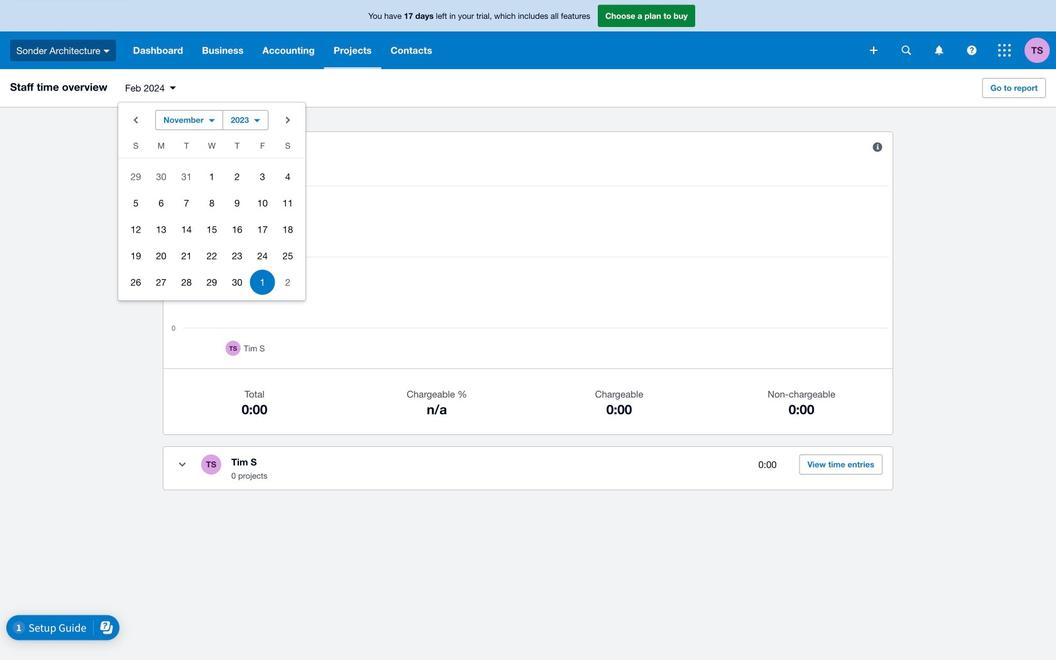 Task type: vqa. For each thing, say whether or not it's contained in the screenshot.
the "sheet" on the left of the page
no



Task type: locate. For each thing, give the bounding box(es) containing it.
group
[[118, 103, 306, 301]]

row down the wed nov 15 2023 cell
[[118, 243, 306, 269]]

wed nov 22 2023 cell
[[199, 243, 225, 269]]

wed nov 01 2023 cell
[[199, 164, 225, 189]]

wed nov 15 2023 cell
[[199, 217, 225, 242]]

last month image
[[123, 108, 148, 133]]

sun nov 26 2023 cell
[[118, 270, 149, 295]]

row up wed nov 01 2023 cell
[[118, 138, 306, 159]]

banner
[[0, 0, 1057, 69]]

tue nov 28 2023 cell
[[174, 270, 199, 295]]

tue nov 14 2023 cell
[[174, 217, 199, 242]]

sun nov 05 2023 cell
[[118, 191, 149, 216]]

sun nov 12 2023 cell
[[118, 217, 149, 242]]

mon nov 20 2023 cell
[[149, 243, 174, 269]]

svg image
[[999, 44, 1012, 57], [902, 46, 912, 55]]

next month image
[[276, 108, 301, 133]]

tue nov 07 2023 cell
[[174, 191, 199, 216]]

sat nov 11 2023 cell
[[275, 191, 306, 216]]

3 row from the top
[[118, 190, 306, 216]]

row down wed nov 01 2023 cell
[[118, 190, 306, 216]]

wed nov 08 2023 cell
[[199, 191, 225, 216]]

fri nov 24 2023 cell
[[250, 243, 275, 269]]

svg image
[[936, 46, 944, 55], [968, 46, 977, 55], [871, 47, 878, 54], [104, 50, 110, 53]]

wed nov 29 2023 cell
[[199, 270, 225, 295]]

row down wed nov 22 2023 cell
[[118, 269, 306, 296]]

thu nov 16 2023 cell
[[225, 217, 250, 242]]

1 horizontal spatial svg image
[[999, 44, 1012, 57]]

thu nov 02 2023 cell
[[225, 164, 250, 189]]

row
[[118, 138, 306, 159], [118, 164, 306, 190], [118, 190, 306, 216], [118, 216, 306, 243], [118, 243, 306, 269], [118, 269, 306, 296]]

6 row from the top
[[118, 269, 306, 296]]

sun nov 19 2023 cell
[[118, 243, 149, 269]]

fri nov 03 2023 cell
[[250, 164, 275, 189]]

grid
[[118, 138, 306, 296]]

row up wed nov 08 2023 cell
[[118, 164, 306, 190]]

row group
[[118, 164, 306, 296]]

row up wed nov 22 2023 cell
[[118, 216, 306, 243]]

mon nov 13 2023 cell
[[149, 217, 174, 242]]



Task type: describe. For each thing, give the bounding box(es) containing it.
sat nov 18 2023 cell
[[275, 217, 306, 242]]

mon nov 06 2023 cell
[[149, 191, 174, 216]]

fri nov 17 2023 cell
[[250, 217, 275, 242]]

4 row from the top
[[118, 216, 306, 243]]

sat nov 04 2023 cell
[[275, 164, 306, 189]]

fri nov 10 2023 cell
[[250, 191, 275, 216]]

thu nov 30 2023 cell
[[225, 270, 250, 295]]

mon nov 27 2023 cell
[[149, 270, 174, 295]]

thu nov 09 2023 cell
[[225, 191, 250, 216]]

thu nov 23 2023 cell
[[225, 243, 250, 269]]

tue nov 21 2023 cell
[[174, 243, 199, 269]]

2 row from the top
[[118, 164, 306, 190]]

0 horizontal spatial svg image
[[902, 46, 912, 55]]

sat nov 25 2023 cell
[[275, 243, 306, 269]]

1 row from the top
[[118, 138, 306, 159]]

5 row from the top
[[118, 243, 306, 269]]



